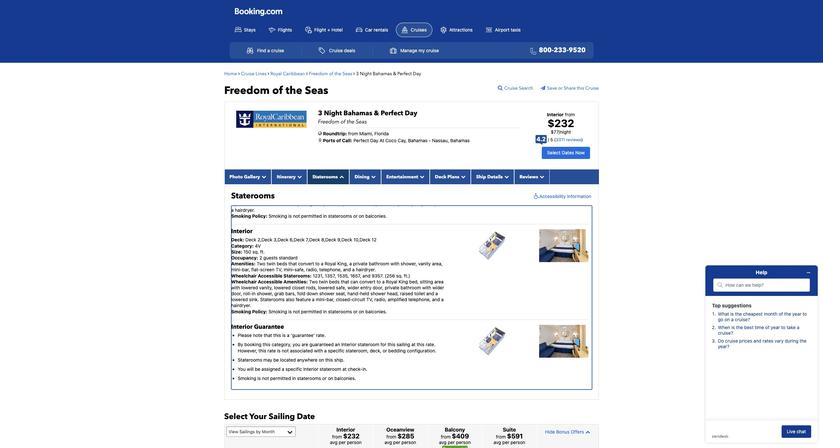 Task type: describe. For each thing, give the bounding box(es) containing it.
per for $232
[[339, 440, 346, 446]]

and right '1657,' on the left of page
[[363, 273, 371, 279]]

sq. inside the category: 4v size: 150 sq. ft. occupancy: 2 guests standard amenities:
[[253, 249, 259, 255]]

+
[[328, 27, 330, 32]]

seat,
[[336, 291, 346, 297]]

select your sailing date
[[224, 412, 315, 422]]

chevron down image for deck plans
[[460, 174, 466, 179]]

guests inside the category: 4v size: 150 sq. ft. occupancy: 2 guests standard amenities:
[[264, 255, 278, 261]]

screen inside "3v 150 sq. ft. up to 3 or 4 guests two twin beds that convert to a royal king, 1 or 2 upper bunks to sleep additional guests, a private bathroom with shower, vanity area, mini-bar, flat-screen tv, mini-safe, radio, telephone, and a hairdryer. smoking policy: smoking is not permitted in staterooms or on balconies."
[[355, 201, 369, 207]]

3 for 3 night bahamas & perfect day freedom of the seas
[[318, 109, 322, 118]]

telephone, inside two twin beds that convert to a royal king, a private bathroom with shower, vanity area, mini-bar, flat-screen tv, mini-safe, radio, telephone, and a hairdryer. wheelchair accessible staterooms: 1231, 1357, 1535, 1657, and 9357. (256 sq. ft.) wheelchair accessible amenities:
[[320, 267, 342, 273]]

9520
[[569, 46, 586, 55]]

dates
[[562, 150, 574, 156]]

royal right lines in the top left of the page
[[271, 71, 282, 77]]

bed,
[[409, 279, 419, 285]]

per for $591
[[503, 440, 510, 446]]

are
[[302, 342, 308, 348]]

twin inside "3v 150 sq. ft. up to 3 or 4 guests two twin beds that convert to a royal king, 1 or 2 upper bunks to sleep additional guests, a private bathroom with shower, vanity area, mini-bar, flat-screen tv, mini-safe, radio, telephone, and a hairdryer. smoking policy: smoking is not permitted in staterooms or on balconies."
[[267, 195, 276, 201]]

angle right image for freedom of the seas
[[354, 71, 355, 76]]

cruises
[[411, 27, 427, 32]]

hairdryer. inside two twin beds that can convert to a royal king bed, sitting area with lowered vanity, lowered closet rods, lowered safe, wider entry door, private bathroom with wider door, roll-in shower, grab bars, fold down shower seat, hand-held shower head, raised toilet and a lowered sink. staterooms also feature a mini-bar, closed-circuit tv, radio, amplified telephone, and a hairdryer. smoking policy: smoking is not permitted in staterooms or on balconies.
[[231, 303, 251, 309]]

person for $232
[[347, 440, 362, 446]]

& for 3 night bahamas & perfect day
[[393, 71, 397, 77]]

2 vertical spatial permitted
[[270, 376, 291, 381]]

4.2
[[537, 136, 546, 143]]

0 vertical spatial freedom
[[309, 71, 328, 77]]

sink.
[[249, 297, 259, 303]]

flights link
[[264, 23, 297, 37]]

from for balcony from $409 avg per person
[[441, 434, 451, 440]]

in inside "3v 150 sq. ft. up to 3 or 4 guests two twin beds that convert to a royal king, 1 or 2 upper bunks to sleep additional guests, a private bathroom with shower, vanity area, mini-bar, flat-screen tv, mini-safe, radio, telephone, and a hairdryer. smoking policy: smoking is not permitted in staterooms or on balconies."
[[323, 213, 327, 219]]

ft.)
[[404, 273, 410, 279]]

staterooms:
[[284, 273, 312, 279]]

hairdryer. inside "3v 150 sq. ft. up to 3 or 4 guests two twin beds that convert to a royal king, 1 or 2 upper bunks to sleep additional guests, a private bathroom with shower, vanity area, mini-bar, flat-screen tv, mini-safe, radio, telephone, and a hairdryer. smoking policy: smoking is not permitted in staterooms or on balconies."
[[235, 207, 255, 213]]

lowered up grab
[[274, 285, 291, 291]]

balconies. inside two twin beds that can convert to a royal king bed, sitting area with lowered vanity, lowered closet rods, lowered safe, wider entry door, private bathroom with wider door, roll-in shower, grab bars, fold down shower seat, hand-held shower head, raised toilet and a lowered sink. staterooms also feature a mini-bar, closed-circuit tv, radio, amplified telephone, and a hairdryer. smoking policy: smoking is not permitted in staterooms or on balconies.
[[366, 309, 387, 315]]

shower, inside two twin beds that can convert to a royal king bed, sitting area with lowered vanity, lowered closet rods, lowered safe, wider entry door, private bathroom with wider door, roll-in shower, grab bars, fold down shower seat, hand-held shower head, raised toilet and a lowered sink. staterooms also feature a mini-bar, closed-circuit tv, radio, amplified telephone, and a hairdryer. smoking policy: smoking is not permitted in staterooms or on balconies.
[[257, 291, 273, 297]]

chevron down image for itinerary
[[296, 174, 302, 179]]

this right share
[[577, 85, 585, 91]]

freedom inside the 3 night bahamas & perfect day freedom of the seas
[[318, 118, 340, 125]]

cruise for manage my cruise
[[426, 48, 439, 53]]

/ inside interior from $232 $77 / night
[[559, 129, 560, 135]]

convert inside two twin beds that convert to a royal king, a private bathroom with shower, vanity area, mini-bar, flat-screen tv, mini-safe, radio, telephone, and a hairdryer. wheelchair accessible staterooms: 1231, 1357, 1535, 1657, and 9357. (256 sq. ft.) wheelchair accessible amenities:
[[298, 261, 314, 267]]

0 vertical spatial seas
[[343, 71, 352, 77]]

avg for $232
[[330, 440, 338, 446]]

lowered up roll-
[[241, 285, 258, 291]]

vanity inside two twin beds that convert to a royal king, a private bathroom with shower, vanity area, mini-bar, flat-screen tv, mini-safe, radio, telephone, and a hairdryer. wheelchair accessible staterooms: 1231, 1357, 1535, 1657, and 9357. (256 sq. ft.) wheelchair accessible amenities:
[[418, 261, 431, 267]]

bar, inside two twin beds that can convert to a royal king bed, sitting area with lowered vanity, lowered closet rods, lowered safe, wider entry door, private bathroom with wider door, roll-in shower, grab bars, fold down shower seat, hand-held shower head, raised toilet and a lowered sink. staterooms also feature a mini-bar, closed-circuit tv, radio, amplified telephone, and a hairdryer. smoking policy: smoking is not permitted in staterooms or on balconies.
[[327, 297, 335, 303]]

tv, inside "3v 150 sq. ft. up to 3 or 4 guests two twin beds that convert to a royal king, 1 or 2 upper bunks to sleep additional guests, a private bathroom with shower, vanity area, mini-bar, flat-screen tv, mini-safe, radio, telephone, and a hairdryer. smoking policy: smoking is not permitted in staterooms or on balconies."
[[370, 201, 377, 207]]

lowered down roll-
[[231, 297, 248, 303]]

a inside by booking this category, you are guaranteed an interior stateroom for this sailing at this rate. however, this rate is not associated with a specific stateroom, deck, or bedding configuration.
[[324, 348, 327, 354]]

9,deck
[[338, 237, 352, 243]]

wheelchair image
[[532, 193, 540, 200]]

mini- down staterooms dropdown button
[[326, 201, 337, 207]]

1 accessible from the top
[[258, 273, 283, 279]]

this left rate at the left bottom of the page
[[259, 348, 266, 354]]

interior for interior from $232 avg per person
[[337, 427, 355, 433]]

or up 10,deck
[[353, 213, 358, 219]]

3 inside "3v 150 sq. ft. up to 3 or 4 guests two twin beds that convert to a royal king, 1 or 2 upper bunks to sleep additional guests, a private bathroom with shower, vanity area, mini-bar, flat-screen tv, mini-safe, radio, telephone, and a hairdryer. smoking policy: smoking is not permitted in staterooms or on balconies."
[[272, 189, 275, 195]]

a inside "link"
[[268, 48, 270, 53]]

2 vertical spatial perfect
[[354, 138, 369, 143]]

1 vertical spatial specific
[[286, 367, 302, 372]]

smoking down will
[[238, 376, 256, 381]]

and right toilet
[[426, 291, 434, 297]]

category:
[[231, 243, 254, 249]]

balconies. inside "3v 150 sq. ft. up to 3 or 4 guests two twin beds that convert to a royal king, 1 or 2 upper bunks to sleep additional guests, a private bathroom with shower, vanity area, mini-bar, flat-screen tv, mini-safe, radio, telephone, and a hairdryer. smoking policy: smoking is not permitted in staterooms or on balconies."
[[366, 213, 387, 219]]

by
[[256, 429, 261, 435]]

beds inside "3v 150 sq. ft. up to 3 or 4 guests two twin beds that convert to a royal king, 1 or 2 upper bunks to sleep additional guests, a private bathroom with shower, vanity area, mini-bar, flat-screen tv, mini-safe, radio, telephone, and a hairdryer. smoking policy: smoking is not permitted in staterooms or on balconies."
[[277, 195, 287, 201]]

that inside two twin beds that convert to a royal king, a private bathroom with shower, vanity area, mini-bar, flat-screen tv, mini-safe, radio, telephone, and a hairdryer. wheelchair accessible staterooms: 1231, 1357, 1535, 1657, and 9357. (256 sq. ft.) wheelchair accessible amenities:
[[289, 261, 297, 267]]

specific inside by booking this category, you are guaranteed an interior stateroom for this sailing at this rate. however, this rate is not associated with a specific stateroom, deck, or bedding configuration.
[[328, 348, 345, 354]]

flat- inside "3v 150 sq. ft. up to 3 or 4 guests two twin beds that convert to a royal king, 1 or 2 upper bunks to sleep additional guests, a private bathroom with shower, vanity area, mini-bar, flat-screen tv, mini-safe, radio, telephone, and a hairdryer. smoking policy: smoking is not permitted in staterooms or on balconies."
[[346, 201, 355, 207]]

2 inside the category: 4v size: 150 sq. ft. occupancy: 2 guests standard amenities:
[[260, 255, 262, 261]]

or left 4
[[277, 189, 281, 195]]

3v
[[255, 177, 261, 183]]

from for interior from $232 $77 / night
[[565, 112, 575, 117]]

recommended image
[[443, 446, 468, 448]]

royal caribbean image
[[236, 111, 307, 128]]

king, inside "3v 150 sq. ft. up to 3 or 4 guests two twin beds that convert to a royal king, 1 or 2 upper bunks to sleep additional guests, a private bathroom with shower, vanity area, mini-bar, flat-screen tv, mini-safe, radio, telephone, and a hairdryer. smoking policy: smoking is not permitted in staterooms or on balconies."
[[337, 195, 348, 201]]

manage my cruise button
[[383, 44, 446, 57]]

ship.
[[334, 357, 345, 363]]

on inside "3v 150 sq. ft. up to 3 or 4 guests two twin beds that convert to a royal king, 1 or 2 upper bunks to sleep additional guests, a private bathroom with shower, vanity area, mini-bar, flat-screen tv, mini-safe, radio, telephone, and a hairdryer. smoking policy: smoking is not permitted in staterooms or on balconies."
[[359, 213, 364, 219]]

bathroom inside two twin beds that convert to a royal king, a private bathroom with shower, vanity area, mini-bar, flat-screen tv, mini-safe, radio, telephone, and a hairdryer. wheelchair accessible staterooms: 1231, 1357, 1535, 1657, and 9357. (256 sq. ft.) wheelchair accessible amenities:
[[369, 261, 390, 267]]

rentals
[[374, 27, 388, 32]]

reviews button
[[515, 170, 550, 184]]

balcony from $409 avg per person
[[439, 427, 471, 446]]

from for roundtrip: from miami, florida
[[348, 131, 358, 136]]

of down royal caribbean link
[[272, 83, 283, 98]]

chevron down image for ship details
[[503, 174, 509, 179]]

1 vertical spatial seas
[[305, 83, 328, 98]]

0 horizontal spatial the
[[286, 83, 302, 98]]

amenities: inside two twin beds that convert to a royal king, a private bathroom with shower, vanity area, mini-bar, flat-screen tv, mini-safe, radio, telephone, and a hairdryer. wheelchair accessible staterooms: 1231, 1357, 1535, 1657, and 9357. (256 sq. ft.) wheelchair accessible amenities:
[[284, 279, 308, 285]]

staterooms inside staterooms dropdown button
[[313, 174, 338, 180]]

0 vertical spatial the
[[335, 71, 342, 77]]

6,deck
[[290, 237, 305, 243]]

dining button
[[350, 170, 381, 184]]

or right 1
[[353, 195, 357, 201]]

flight
[[314, 27, 326, 32]]

also
[[286, 297, 295, 303]]

two inside "3v 150 sq. ft. up to 3 or 4 guests two twin beds that convert to a royal king, 1 or 2 upper bunks to sleep additional guests, a private bathroom with shower, vanity area, mini-bar, flat-screen tv, mini-safe, radio, telephone, and a hairdryer. smoking policy: smoking is not permitted in staterooms or on balconies."
[[257, 195, 266, 201]]

oceanview
[[387, 427, 415, 433]]

search image
[[498, 85, 505, 90]]

view
[[229, 429, 238, 435]]

located
[[280, 357, 296, 363]]

booking
[[245, 342, 262, 348]]

travel menu navigation
[[230, 42, 594, 59]]

interior guarantee
[[231, 323, 284, 331]]

flights
[[278, 27, 292, 32]]

category,
[[272, 342, 292, 348]]

interior for interior deck: deck 2,deck 3,deck 6,deck 7,deck 8,deck 9,deck 10,deck 12
[[231, 228, 253, 236]]

on right anywhere
[[319, 357, 324, 363]]

radio, inside "3v 150 sq. ft. up to 3 or 4 guests two twin beds that convert to a royal king, 1 or 2 upper bunks to sleep additional guests, a private bathroom with shower, vanity area, mini-bar, flat-screen tv, mini-safe, radio, telephone, and a hairdryer. smoking policy: smoking is not permitted in staterooms or on balconies."
[[401, 201, 413, 207]]

deals
[[344, 48, 356, 53]]

150 inside the category: 4v size: 150 sq. ft. occupancy: 2 guests standard amenities:
[[244, 249, 251, 255]]

bar, inside "3v 150 sq. ft. up to 3 or 4 guests two twin beds that convert to a royal king, 1 or 2 upper bunks to sleep additional guests, a private bathroom with shower, vanity area, mini-bar, flat-screen tv, mini-safe, radio, telephone, and a hairdryer. smoking policy: smoking is not permitted in staterooms or on balconies."
[[337, 201, 345, 207]]

gallery
[[244, 174, 260, 180]]

royal inside "3v 150 sq. ft. up to 3 or 4 guests two twin beds that convert to a royal king, 1 or 2 upper bunks to sleep additional guests, a private bathroom with shower, vanity area, mini-bar, flat-screen tv, mini-safe, radio, telephone, and a hairdryer. smoking policy: smoking is not permitted in staterooms or on balconies."
[[325, 195, 336, 201]]

area, inside "3v 150 sq. ft. up to 3 or 4 guests two twin beds that convert to a royal king, 1 or 2 upper bunks to sleep additional guests, a private bathroom with shower, vanity area, mini-bar, flat-screen tv, mini-safe, radio, telephone, and a hairdryer. smoking policy: smoking is not permitted in staterooms or on balconies."
[[314, 201, 325, 207]]

of down roundtrip: on the left top of the page
[[336, 138, 341, 143]]

suite
[[503, 427, 516, 433]]

cruise right share
[[586, 85, 599, 91]]

you
[[238, 367, 246, 372]]

night for 3 night bahamas & perfect day freedom of the seas
[[324, 109, 342, 118]]

guaranteed
[[310, 342, 334, 348]]

0 horizontal spatial door,
[[231, 291, 242, 297]]

person for $285
[[402, 440, 416, 446]]

cabin image for  deck on freedom of the seas image
[[540, 325, 589, 358]]

staterooms button
[[307, 170, 350, 184]]

interior inside by booking this category, you are guaranteed an interior stateroom for this sailing at this rate. however, this rate is not associated with a specific stateroom, deck, or bedding configuration.
[[342, 342, 357, 348]]

& for 3 night bahamas & perfect day freedom of the seas
[[374, 109, 379, 118]]

guests,
[[430, 195, 446, 201]]

flight + hotel link
[[300, 23, 348, 37]]

radio, inside two twin beds that convert to a royal king, a private bathroom with shower, vanity area, mini-bar, flat-screen tv, mini-safe, radio, telephone, and a hairdryer. wheelchair accessible staterooms: 1231, 1357, 1535, 1657, and 9357. (256 sq. ft.) wheelchair accessible amenities:
[[306, 267, 318, 273]]

1 vertical spatial freedom of the seas
[[224, 83, 328, 98]]

please
[[238, 333, 252, 338]]

find
[[257, 48, 266, 53]]

tv, inside two twin beds that convert to a royal king, a private bathroom with shower, vanity area, mini-bar, flat-screen tv, mini-safe, radio, telephone, and a hairdryer. wheelchair accessible staterooms: 1231, 1357, 1535, 1657, and 9357. (256 sq. ft.) wheelchair accessible amenities:
[[276, 267, 283, 273]]

safe, inside two twin beds that convert to a royal king, a private bathroom with shower, vanity area, mini-bar, flat-screen tv, mini-safe, radio, telephone, and a hairdryer. wheelchair accessible staterooms: 1231, 1357, 1535, 1657, and 9357. (256 sq. ft.) wheelchair accessible amenities:
[[295, 267, 305, 273]]

private inside two twin beds that convert to a royal king, a private bathroom with shower, vanity area, mini-bar, flat-screen tv, mini-safe, radio, telephone, and a hairdryer. wheelchair accessible staterooms: 1231, 1357, 1535, 1657, and 9357. (256 sq. ft.) wheelchair accessible amenities:
[[353, 261, 368, 267]]

ship details
[[476, 174, 503, 180]]

cruise lines link
[[241, 71, 267, 77]]

accessibility information link
[[532, 193, 592, 200]]

reviews
[[520, 174, 538, 180]]

suite from $591 avg per person
[[494, 427, 526, 446]]

flat- inside two twin beds that convert to a royal king, a private bathroom with shower, vanity area, mini-bar, flat-screen tv, mini-safe, radio, telephone, and a hairdryer. wheelchair accessible staterooms: 1231, 1357, 1535, 1657, and 9357. (256 sq. ft.) wheelchair accessible amenities:
[[251, 267, 260, 273]]

staterooms inside "3v 150 sq. ft. up to 3 or 4 guests two twin beds that convert to a royal king, 1 or 2 upper bunks to sleep additional guests, a private bathroom with shower, vanity area, mini-bar, flat-screen tv, mini-safe, radio, telephone, and a hairdryer. smoking policy: smoking is not permitted in staterooms or on balconies."
[[328, 213, 352, 219]]

ft. inside the category: 4v size: 150 sq. ft. occupancy: 2 guests standard amenities:
[[260, 249, 265, 255]]

chevron up image
[[338, 174, 344, 179]]

4.2 / 5 ( 3311 reviews )
[[537, 136, 583, 143]]

private inside "3v 150 sq. ft. up to 3 or 4 guests two twin beds that convert to a royal king, 1 or 2 upper bunks to sleep additional guests, a private bathroom with shower, vanity area, mini-bar, flat-screen tv, mini-safe, radio, telephone, and a hairdryer. smoking policy: smoking is not permitted in staterooms or on balconies."
[[235, 201, 250, 207]]

raised
[[400, 291, 413, 297]]

2 vertical spatial day
[[370, 138, 379, 143]]

bathroom inside "3v 150 sq. ft. up to 3 or 4 guests two twin beds that convert to a royal king, 1 or 2 upper bunks to sleep additional guests, a private bathroom with shower, vanity area, mini-bar, flat-screen tv, mini-safe, radio, telephone, and a hairdryer. smoking policy: smoking is not permitted in staterooms or on balconies."
[[251, 201, 271, 207]]

is inside "3v 150 sq. ft. up to 3 or 4 guests two twin beds that convert to a royal king, 1 or 2 upper bunks to sleep additional guests, a private bathroom with shower, vanity area, mini-bar, flat-screen tv, mini-safe, radio, telephone, and a hairdryer. smoking policy: smoking is not permitted in staterooms or on balconies."
[[288, 213, 292, 219]]

area
[[435, 279, 444, 285]]

find a cruise
[[257, 48, 284, 53]]

to inside two twin beds that can convert to a royal king bed, sitting area with lowered vanity, lowered closet rods, lowered safe, wider entry door, private bathroom with wider door, roll-in shower, grab bars, fold down shower seat, hand-held shower head, raised toilet and a lowered sink. staterooms also feature a mini-bar, closed-circuit tv, radio, amplified telephone, and a hairdryer. smoking policy: smoking is not permitted in staterooms or on balconies.
[[377, 279, 381, 285]]

233-
[[554, 46, 569, 55]]

ports of call: perfect day at coco cay, bahamas • nassau, bahamas
[[323, 138, 470, 143]]

attractions
[[450, 27, 473, 32]]

on inside two twin beds that can convert to a royal king bed, sitting area with lowered vanity, lowered closet rods, lowered safe, wider entry door, private bathroom with wider door, roll-in shower, grab bars, fold down shower seat, hand-held shower head, raised toilet and a lowered sink. staterooms also feature a mini-bar, closed-circuit tv, radio, amplified telephone, and a hairdryer. smoking policy: smoking is not permitted in staterooms or on balconies.
[[359, 309, 364, 315]]

standard
[[279, 255, 298, 261]]

cruise search
[[505, 85, 533, 91]]

an
[[335, 342, 340, 348]]

smoking up 3,deck
[[269, 213, 287, 219]]

interior deck: deck 2,deck 3,deck 6,deck 7,deck 8,deck 9,deck 10,deck 12
[[231, 228, 377, 243]]

safe, inside two twin beds that can convert to a royal king bed, sitting area with lowered vanity, lowered closet rods, lowered safe, wider entry door, private bathroom with wider door, roll-in shower, grab bars, fold down shower seat, hand-held shower head, raised toilet and a lowered sink. staterooms also feature a mini-bar, closed-circuit tv, radio, amplified telephone, and a hairdryer. smoking policy: smoking is not permitted in staterooms or on balconies.
[[336, 285, 346, 291]]

interior
[[547, 112, 564, 117]]

map marker image
[[319, 138, 322, 143]]

3,deck
[[274, 237, 289, 243]]

that down the guarantee
[[264, 333, 272, 338]]

this up configuration.
[[417, 342, 425, 348]]

staterooms inside two twin beds that can convert to a royal king bed, sitting area with lowered vanity, lowered closet rods, lowered safe, wider entry door, private bathroom with wider door, roll-in shower, grab bars, fold down shower seat, hand-held shower head, raised toilet and a lowered sink. staterooms also feature a mini-bar, closed-circuit tv, radio, amplified telephone, and a hairdryer. smoking policy: smoking is not permitted in staterooms or on balconies.
[[328, 309, 352, 315]]

deck plans
[[435, 174, 460, 180]]

with inside by booking this category, you are guaranteed an interior stateroom for this sailing at this rate. however, this rate is not associated with a specific stateroom, deck, or bedding configuration.
[[314, 348, 323, 354]]

for
[[381, 342, 387, 348]]

royal caribbean
[[271, 71, 305, 77]]

stateroom inside by booking this category, you are guaranteed an interior stateroom for this sailing at this rate. however, this rate is not associated with a specific stateroom, deck, or bedding configuration.
[[358, 342, 379, 348]]

and inside "3v 150 sq. ft. up to 3 or 4 guests two twin beds that convert to a royal king, 1 or 2 upper bunks to sleep additional guests, a private bathroom with shower, vanity area, mini-bar, flat-screen tv, mini-safe, radio, telephone, and a hairdryer. smoking policy: smoking is not permitted in staterooms or on balconies."
[[438, 201, 446, 207]]

smoking up deck:
[[231, 213, 251, 219]]

telephone, inside two twin beds that can convert to a royal king bed, sitting area with lowered vanity, lowered closet rods, lowered safe, wider entry door, private bathroom with wider door, roll-in shower, grab bars, fold down shower seat, hand-held shower head, raised toilet and a lowered sink. staterooms also feature a mini-bar, closed-circuit tv, radio, amplified telephone, and a hairdryer. smoking policy: smoking is not permitted in staterooms or on balconies.
[[409, 297, 431, 303]]

bunks
[[376, 195, 389, 201]]

shower, inside "3v 150 sq. ft. up to 3 or 4 guests two twin beds that convert to a royal king, 1 or 2 upper bunks to sleep additional guests, a private bathroom with shower, vanity area, mini-bar, flat-screen tv, mini-safe, radio, telephone, and a hairdryer. smoking policy: smoking is not permitted in staterooms or on balconies."
[[283, 201, 299, 207]]

150 inside "3v 150 sq. ft. up to 3 or 4 guests two twin beds that convert to a royal king, 1 or 2 upper bunks to sleep additional guests, a private bathroom with shower, vanity area, mini-bar, flat-screen tv, mini-safe, radio, telephone, and a hairdryer. smoking policy: smoking is not permitted in staterooms or on balconies."
[[244, 183, 251, 189]]

with inside "3v 150 sq. ft. up to 3 or 4 guests two twin beds that convert to a royal king, 1 or 2 upper bunks to sleep additional guests, a private bathroom with shower, vanity area, mini-bar, flat-screen tv, mini-safe, radio, telephone, and a hairdryer. smoking policy: smoking is not permitted in staterooms or on balconies."
[[273, 201, 281, 207]]

to right the up
[[267, 189, 271, 195]]

stays
[[244, 27, 256, 32]]

2 vertical spatial balconies.
[[335, 376, 356, 381]]

date
[[297, 412, 315, 422]]

of inside the 3 night bahamas & perfect day freedom of the seas
[[341, 118, 346, 125]]

that inside two twin beds that can convert to a royal king bed, sitting area with lowered vanity, lowered closet rods, lowered safe, wider entry door, private bathroom with wider door, roll-in shower, grab bars, fold down shower seat, hand-held shower head, raised toilet and a lowered sink. staterooms also feature a mini-bar, closed-circuit tv, radio, amplified telephone, and a hairdryer. smoking policy: smoking is not permitted in staterooms or on balconies.
[[341, 279, 349, 285]]

chevron down image for photo gallery
[[260, 174, 266, 179]]

staterooms may be located anywhere on this ship.
[[238, 357, 345, 363]]

perfect for 3 night bahamas & perfect day freedom of the seas
[[381, 109, 403, 118]]

chevron down image for dining
[[370, 174, 376, 179]]

to inside two twin beds that convert to a royal king, a private bathroom with shower, vanity area, mini-bar, flat-screen tv, mini-safe, radio, telephone, and a hairdryer. wheelchair accessible staterooms: 1231, 1357, 1535, 1657, and 9357. (256 sq. ft.) wheelchair accessible amenities:
[[316, 261, 320, 267]]

home
[[224, 71, 237, 77]]

1 vertical spatial freedom
[[224, 83, 270, 98]]

2 wider from the left
[[433, 285, 444, 291]]

avg for $409
[[439, 440, 447, 446]]

airport
[[495, 27, 510, 32]]

vanity inside "3v 150 sq. ft. up to 3 or 4 guests two twin beds that convert to a royal king, 1 or 2 upper bunks to sleep additional guests, a private bathroom with shower, vanity area, mini-bar, flat-screen tv, mini-safe, radio, telephone, and a hairdryer. smoking policy: smoking is not permitted in staterooms or on balconies."
[[300, 201, 313, 207]]

sq. inside two twin beds that convert to a royal king, a private bathroom with shower, vanity area, mini-bar, flat-screen tv, mini-safe, radio, telephone, and a hairdryer. wheelchair accessible staterooms: 1231, 1357, 1535, 1657, and 9357. (256 sq. ft.) wheelchair accessible amenities:
[[396, 273, 403, 279]]

that inside "3v 150 sq. ft. up to 3 or 4 guests two twin beds that convert to a royal king, 1 or 2 upper bunks to sleep additional guests, a private bathroom with shower, vanity area, mini-bar, flat-screen tv, mini-safe, radio, telephone, and a hairdryer. smoking policy: smoking is not permitted in staterooms or on balconies."
[[289, 195, 297, 201]]

0 horizontal spatial stateroom
[[320, 367, 341, 372]]

deck:
[[231, 237, 244, 243]]

smoking down also
[[269, 309, 287, 315]]

ship
[[476, 174, 486, 180]]

airport taxis
[[495, 27, 521, 32]]

not inside by booking this category, you are guaranteed an interior stateroom for this sailing at this rate. however, this rate is not associated with a specific stateroom, deck, or bedding configuration.
[[282, 348, 289, 354]]

0 vertical spatial freedom of the seas
[[309, 71, 352, 77]]

smoking down sink.
[[231, 309, 251, 315]]

(
[[555, 137, 556, 142]]

night for 3 night bahamas & perfect day
[[360, 71, 372, 77]]

permitted inside "3v 150 sq. ft. up to 3 or 4 guests two twin beds that convert to a royal king, 1 or 2 upper bunks to sleep additional guests, a private bathroom with shower, vanity area, mini-bar, flat-screen tv, mini-safe, radio, telephone, and a hairdryer. smoking policy: smoking is not permitted in staterooms or on balconies."
[[301, 213, 322, 219]]

2 wheelchair from the top
[[231, 279, 257, 285]]

ft. inside "3v 150 sq. ft. up to 3 or 4 guests two twin beds that convert to a royal king, 1 or 2 upper bunks to sleep additional guests, a private bathroom with shower, vanity area, mini-bar, flat-screen tv, mini-safe, radio, telephone, and a hairdryer. smoking policy: smoking is not permitted in staterooms or on balconies."
[[260, 183, 265, 189]]

two twin beds that convert to a royal king, a private bathroom with shower, vanity area, mini-bar, flat-screen tv, mini-safe, radio, telephone, and a hairdryer. wheelchair accessible staterooms: 1231, 1357, 1535, 1657, and 9357. (256 sq. ft.) wheelchair accessible amenities:
[[231, 261, 443, 285]]

my
[[419, 48, 425, 53]]

mini- inside two twin beds that can convert to a royal king bed, sitting area with lowered vanity, lowered closet rods, lowered safe, wider entry door, private bathroom with wider door, roll-in shower, grab bars, fold down shower seat, hand-held shower head, raised toilet and a lowered sink. staterooms also feature a mini-bar, closed-circuit tv, radio, amplified telephone, and a hairdryer. smoking policy: smoking is not permitted in staterooms or on balconies.
[[316, 297, 327, 303]]

sq. inside "3v 150 sq. ft. up to 3 or 4 guests two twin beds that convert to a royal king, 1 or 2 upper bunks to sleep additional guests, a private bathroom with shower, vanity area, mini-bar, flat-screen tv, mini-safe, radio, telephone, and a hairdryer. smoking policy: smoking is not permitted in staterooms or on balconies."
[[253, 183, 259, 189]]

mini- down bunks
[[379, 201, 389, 207]]

bonus
[[557, 429, 570, 435]]

will
[[247, 367, 254, 372]]

sitting
[[420, 279, 433, 285]]



Task type: vqa. For each thing, say whether or not it's contained in the screenshot.
THE STATEROOM to the right
yes



Task type: locate. For each thing, give the bounding box(es) containing it.
perfect down manage
[[398, 71, 412, 77]]

the down caribbean at the left top of page
[[286, 83, 302, 98]]

door,
[[373, 285, 384, 291], [231, 291, 242, 297]]

grab
[[275, 291, 284, 297]]

avg inside suite from $591 avg per person
[[494, 440, 501, 446]]

1 wider from the left
[[348, 285, 359, 291]]

1231,
[[313, 273, 324, 279]]

1
[[350, 195, 352, 201]]

chevron down image up the up
[[260, 174, 266, 179]]

0 horizontal spatial amenities:
[[231, 261, 256, 267]]

rate. up guaranteed
[[316, 333, 326, 338]]

deck
[[435, 174, 447, 180], [246, 237, 256, 243]]

cruise for cruise lines
[[241, 71, 255, 77]]

4 per from the left
[[503, 440, 510, 446]]

1 vertical spatial $232
[[343, 433, 360, 440]]

avg for $285
[[385, 440, 392, 446]]

deck inside interior deck: deck 2,deck 3,deck 6,deck 7,deck 8,deck 9,deck 10,deck 12
[[246, 237, 256, 243]]

cruise deals
[[329, 48, 356, 53]]

to left sleep
[[390, 195, 394, 201]]

and down area
[[432, 297, 440, 303]]

with inside two twin beds that convert to a royal king, a private bathroom with shower, vanity area, mini-bar, flat-screen tv, mini-safe, radio, telephone, and a hairdryer. wheelchair accessible staterooms: 1231, 1357, 1535, 1657, and 9357. (256 sq. ft.) wheelchair accessible amenities:
[[391, 261, 400, 267]]

perfect up the florida
[[381, 109, 403, 118]]

per inside suite from $591 avg per person
[[503, 440, 510, 446]]

twin for lowered
[[319, 279, 328, 285]]

per inside balcony from $409 avg per person
[[448, 440, 455, 446]]

amenities: inside the category: 4v size: 150 sq. ft. occupancy: 2 guests standard amenities:
[[231, 261, 256, 267]]

0 vertical spatial specific
[[328, 348, 345, 354]]

1 vertical spatial hairdryer.
[[356, 267, 376, 273]]

that down 1535,
[[341, 279, 349, 285]]

vanity up interior deck: deck 2,deck 3,deck 6,deck 7,deck 8,deck 9,deck 10,deck 12
[[300, 201, 313, 207]]

3 for 3 night bahamas & perfect day
[[356, 71, 359, 77]]

category: 4v size: 150 sq. ft. occupancy: 2 guests standard amenities:
[[231, 243, 298, 267]]

bahamas inside the 3 night bahamas & perfect day freedom of the seas
[[344, 109, 373, 118]]

1 vertical spatial convert
[[298, 261, 314, 267]]

/ left 5
[[548, 137, 550, 142]]

private inside two twin beds that can convert to a royal king bed, sitting area with lowered vanity, lowered closet rods, lowered safe, wider entry door, private bathroom with wider door, roll-in shower, grab bars, fold down shower seat, hand-held shower head, raised toilet and a lowered sink. staterooms also feature a mini-bar, closed-circuit tv, radio, amplified telephone, and a hairdryer. smoking policy: smoking is not permitted in staterooms or on balconies.
[[385, 285, 400, 291]]

3311 reviews link
[[556, 137, 582, 142]]

or down 'you will be assigned a specific interior stateroom at check-in.'
[[322, 376, 327, 381]]

day inside the 3 night bahamas & perfect day freedom of the seas
[[405, 109, 418, 118]]

seas inside the 3 night bahamas & perfect day freedom of the seas
[[356, 118, 367, 125]]

angle right image down deals
[[354, 71, 355, 76]]

angle right image for home
[[238, 71, 240, 76]]

$409
[[452, 433, 469, 440]]

coco
[[386, 138, 397, 143]]

interior inside interior deck: deck 2,deck 3,deck 6,deck 7,deck 8,deck 9,deck 10,deck 12
[[231, 228, 253, 236]]

flight + hotel
[[314, 27, 343, 32]]

permitted down feature
[[301, 309, 322, 315]]

telephone, inside "3v 150 sq. ft. up to 3 or 4 guests two twin beds that convert to a royal king, 1 or 2 upper bunks to sleep additional guests, a private bathroom with shower, vanity area, mini-bar, flat-screen tv, mini-safe, radio, telephone, and a hairdryer. smoking policy: smoking is not permitted in staterooms or on balconies."
[[414, 201, 437, 207]]

king, left 1
[[337, 195, 348, 201]]

your
[[249, 412, 267, 422]]

with down sitting
[[423, 285, 431, 291]]

of down cruise deals link
[[329, 71, 334, 77]]

4 person from the left
[[511, 440, 526, 446]]

angle right image
[[238, 71, 240, 76], [306, 71, 308, 76]]

from for suite from $591 avg per person
[[496, 434, 506, 440]]

dining
[[355, 174, 370, 180]]

0 vertical spatial /
[[559, 129, 560, 135]]

2 vertical spatial hairdryer.
[[231, 303, 251, 309]]

cruise lines
[[241, 71, 267, 77]]

cruise for cruise search
[[505, 85, 518, 91]]

1 vertical spatial 3
[[318, 109, 322, 118]]

1 horizontal spatial screen
[[355, 201, 369, 207]]

of up roundtrip: on the left top of the page
[[341, 118, 346, 125]]

not up interior deck: deck 2,deck 3,deck 6,deck 7,deck 8,deck 9,deck 10,deck 12
[[293, 213, 300, 219]]

screen inside two twin beds that convert to a royal king, a private bathroom with shower, vanity area, mini-bar, flat-screen tv, mini-safe, radio, telephone, and a hairdryer. wheelchair accessible staterooms: 1231, 1357, 1535, 1657, and 9357. (256 sq. ft.) wheelchair accessible amenities:
[[260, 267, 275, 273]]

view sailings by month link
[[226, 427, 296, 437]]

0 horizontal spatial shower
[[319, 291, 335, 297]]

1 cruise from the left
[[271, 48, 284, 53]]

private down photo gallery
[[235, 201, 250, 207]]

9357.
[[372, 273, 384, 279]]

taxis
[[511, 27, 521, 32]]

2 horizontal spatial private
[[385, 285, 400, 291]]

beds down 4
[[277, 195, 287, 201]]

0 vertical spatial area,
[[314, 201, 325, 207]]

day for 3 night bahamas & perfect day
[[413, 71, 421, 77]]

convert
[[298, 195, 314, 201], [298, 261, 314, 267], [360, 279, 376, 285]]

cruise inside "link"
[[271, 48, 284, 53]]

0 vertical spatial bar,
[[337, 201, 345, 207]]

plans
[[448, 174, 460, 180]]

2 cruise from the left
[[426, 48, 439, 53]]

permitted inside two twin beds that can convert to a royal king bed, sitting area with lowered vanity, lowered closet rods, lowered safe, wider entry door, private bathroom with wider door, roll-in shower, grab bars, fold down shower seat, hand-held shower head, raised toilet and a lowered sink. staterooms also feature a mini-bar, closed-circuit tv, radio, amplified telephone, and a hairdryer. smoking policy: smoking is not permitted in staterooms or on balconies.
[[301, 309, 322, 315]]

1 horizontal spatial at
[[412, 342, 416, 348]]

2 person from the left
[[402, 440, 416, 446]]

0 vertical spatial radio,
[[401, 201, 413, 207]]

/ inside the 4.2 / 5 ( 3311 reviews )
[[548, 137, 550, 142]]

0 vertical spatial vanity
[[300, 201, 313, 207]]

with left vanity,
[[231, 285, 240, 291]]

shower, down vanity,
[[257, 291, 273, 297]]

select inside select          dates now link
[[548, 150, 561, 156]]

policy: down the up
[[252, 213, 268, 219]]

$232
[[548, 117, 575, 129], [343, 433, 360, 440]]

1 vertical spatial deck
[[246, 237, 256, 243]]

150
[[244, 183, 251, 189], [244, 249, 251, 255]]

7,deck
[[306, 237, 320, 243]]

private up '1657,' on the left of page
[[353, 261, 368, 267]]

bar, inside two twin beds that convert to a royal king, a private bathroom with shower, vanity area, mini-bar, flat-screen tv, mini-safe, radio, telephone, and a hairdryer. wheelchair accessible staterooms: 1231, 1357, 1535, 1657, and 9357. (256 sq. ft.) wheelchair accessible amenities:
[[242, 267, 250, 273]]

be for will
[[255, 367, 260, 372]]

permitted up interior deck: deck 2,deck 3,deck 6,deck 7,deck 8,deck 9,deck 10,deck 12
[[301, 213, 322, 219]]

cruise inside dropdown button
[[426, 48, 439, 53]]

0 vertical spatial screen
[[355, 201, 369, 207]]

0 vertical spatial shower,
[[283, 201, 299, 207]]

1 shower from the left
[[319, 291, 335, 297]]

0 vertical spatial perfect
[[398, 71, 412, 77]]

entertainment
[[387, 174, 418, 180]]

a
[[268, 48, 270, 53], [321, 195, 324, 201], [231, 201, 234, 207], [231, 207, 234, 213], [321, 261, 324, 267], [350, 261, 352, 267], [352, 267, 355, 273], [382, 279, 385, 285], [436, 291, 438, 297], [312, 297, 315, 303], [441, 297, 444, 303], [287, 333, 290, 338], [324, 348, 327, 354], [282, 367, 284, 372]]

mini- down occupancy:
[[231, 267, 242, 273]]

screen
[[355, 201, 369, 207], [260, 267, 275, 273]]

two inside two twin beds that can convert to a royal king bed, sitting area with lowered vanity, lowered closet rods, lowered safe, wider entry door, private bathroom with wider door, roll-in shower, grab bars, fold down shower seat, hand-held shower head, raised toilet and a lowered sink. staterooms also feature a mini-bar, closed-circuit tv, radio, amplified telephone, and a hairdryer. smoking policy: smoking is not permitted in staterooms or on balconies.
[[309, 279, 318, 285]]

1 policy: from the top
[[252, 213, 268, 219]]

royal up 1357,
[[325, 261, 336, 267]]

1 horizontal spatial area,
[[432, 261, 443, 267]]

two for mini-
[[257, 261, 266, 267]]

angle right image for royal caribbean
[[306, 71, 308, 76]]

select for select your sailing date
[[224, 412, 248, 422]]

or down circuit
[[353, 309, 358, 315]]

2 vertical spatial two
[[309, 279, 318, 285]]

with down itinerary
[[273, 201, 281, 207]]

booking.com home image
[[235, 8, 282, 16]]

convert inside "3v 150 sq. ft. up to 3 or 4 guests two twin beds that convert to a royal king, 1 or 2 upper bunks to sleep additional guests, a private bathroom with shower, vanity area, mini-bar, flat-screen tv, mini-safe, radio, telephone, and a hairdryer. smoking policy: smoking is not permitted in staterooms or on balconies."
[[298, 195, 314, 201]]

select up view
[[224, 412, 248, 422]]

deck plans button
[[430, 170, 471, 184]]

1657,
[[350, 273, 362, 279]]

permitted
[[301, 213, 322, 219], [301, 309, 322, 315], [270, 376, 291, 381]]

itinerary button
[[272, 170, 307, 184]]

or inside by booking this category, you are guaranteed an interior stateroom for this sailing at this rate. however, this rate is not associated with a specific stateroom, deck, or bedding configuration.
[[383, 348, 387, 354]]

2,deck
[[258, 237, 272, 243]]

or right save
[[559, 85, 563, 91]]

size:
[[231, 249, 242, 255]]

bathroom down bed,
[[401, 285, 421, 291]]

is inside by booking this category, you are guaranteed an interior stateroom for this sailing at this rate. however, this rate is not associated with a specific stateroom, deck, or bedding configuration.
[[277, 348, 281, 354]]

beds for rods,
[[329, 279, 340, 285]]

chevron down image
[[260, 174, 266, 179], [296, 174, 302, 179], [370, 174, 376, 179], [503, 174, 509, 179]]

1 vertical spatial at
[[343, 367, 347, 372]]

2 angle right image from the left
[[306, 71, 308, 76]]

on down upper
[[359, 213, 364, 219]]

1 horizontal spatial private
[[353, 261, 368, 267]]

3 left 4
[[272, 189, 275, 195]]

or inside two twin beds that can convert to a royal king bed, sitting area with lowered vanity, lowered closet rods, lowered safe, wider entry door, private bathroom with wider door, roll-in shower, grab bars, fold down shower seat, hand-held shower head, raised toilet and a lowered sink. staterooms also feature a mini-bar, closed-circuit tv, radio, amplified telephone, and a hairdryer. smoking policy: smoking is not permitted in staterooms or on balconies.
[[353, 309, 358, 315]]

be
[[274, 357, 279, 363], [255, 367, 260, 372]]

on down circuit
[[359, 309, 364, 315]]

5
[[551, 137, 553, 142]]

telephone, up 1357,
[[320, 267, 342, 273]]

angle right image for cruise lines
[[268, 71, 269, 76]]

balconies. down the 'held'
[[366, 309, 387, 315]]

0 vertical spatial telephone,
[[414, 201, 437, 207]]

chevron down image inside ship details dropdown button
[[503, 174, 509, 179]]

3 night bahamas & perfect day freedom of the seas
[[318, 109, 418, 125]]

cruise for cruise deals
[[329, 48, 343, 53]]

0 horizontal spatial area,
[[314, 201, 325, 207]]

1 vertical spatial policy:
[[252, 309, 268, 315]]

safe, inside "3v 150 sq. ft. up to 3 or 4 guests two twin beds that convert to a royal king, 1 or 2 upper bunks to sleep additional guests, a private bathroom with shower, vanity area, mini-bar, flat-screen tv, mini-safe, radio, telephone, and a hairdryer. smoking policy: smoking is not permitted in staterooms or on balconies."
[[389, 201, 400, 207]]

to down staterooms dropdown button
[[316, 195, 320, 201]]

balconies.
[[366, 213, 387, 219], [366, 309, 387, 315], [335, 376, 356, 381]]

1 vertical spatial day
[[405, 109, 418, 118]]

1 horizontal spatial stateroom
[[358, 342, 379, 348]]

stays link
[[230, 23, 261, 37]]

chevron down image inside dining dropdown button
[[370, 174, 376, 179]]

per for $285
[[393, 440, 401, 446]]

car rentals link
[[351, 23, 394, 37]]

cruise for find a cruise
[[271, 48, 284, 53]]

shower left seat, on the bottom of page
[[319, 291, 335, 297]]

1 vertical spatial bar,
[[242, 267, 250, 273]]

150 up occupancy:
[[244, 249, 251, 255]]

two twin beds that can convert to a royal king bed, sitting area with lowered vanity, lowered closet rods, lowered safe, wider entry door, private bathroom with wider door, roll-in shower, grab bars, fold down shower seat, hand-held shower head, raised toilet and a lowered sink. staterooms also feature a mini-bar, closed-circuit tv, radio, amplified telephone, and a hairdryer. smoking policy: smoking is not permitted in staterooms or on balconies.
[[231, 279, 444, 315]]

rate.
[[316, 333, 326, 338], [426, 342, 436, 348]]

4 avg from the left
[[494, 440, 501, 446]]

not down assigned
[[262, 376, 269, 381]]

1 vertical spatial guests
[[264, 255, 278, 261]]

staterooms
[[328, 213, 352, 219], [328, 309, 352, 315], [297, 376, 321, 381]]

lines
[[256, 71, 267, 77]]

person inside the oceanview from $285 avg per person
[[402, 440, 416, 446]]

2 vertical spatial the
[[347, 118, 355, 125]]

perfect
[[398, 71, 412, 77], [381, 109, 403, 118], [354, 138, 369, 143]]

save
[[547, 85, 557, 91]]

2 chevron down image from the left
[[460, 174, 466, 179]]

0 vertical spatial convert
[[298, 195, 314, 201]]

3 avg from the left
[[439, 440, 447, 446]]

save or share this cruise
[[547, 85, 599, 91]]

0 horizontal spatial $232
[[343, 433, 360, 440]]

configuration.
[[407, 348, 437, 354]]

from inside interior from $232 $77 / night
[[565, 112, 575, 117]]

chevron down image
[[418, 174, 425, 179], [460, 174, 466, 179], [538, 174, 545, 179]]

from inside suite from $591 avg per person
[[496, 434, 506, 440]]

the down cruise deals link
[[335, 71, 342, 77]]

sailing
[[269, 412, 295, 422]]

0 horizontal spatial &
[[374, 109, 379, 118]]

door, down the "9357."
[[373, 285, 384, 291]]

1 vertical spatial 150
[[244, 249, 251, 255]]

telephone, down the additional
[[414, 201, 437, 207]]

2 ft. from the top
[[260, 249, 265, 255]]

1 horizontal spatial radio,
[[375, 297, 387, 303]]

0 horizontal spatial vanity
[[300, 201, 313, 207]]

shower right the 'held'
[[371, 291, 386, 297]]

avg inside interior from $232 avg per person
[[330, 440, 338, 446]]

2 shower from the left
[[371, 291, 386, 297]]

mini- up staterooms:
[[284, 267, 295, 273]]

royal inside two twin beds that can convert to a royal king bed, sitting area with lowered vanity, lowered closet rods, lowered safe, wider entry door, private bathroom with wider door, roll-in shower, grab bars, fold down shower seat, hand-held shower head, raised toilet and a lowered sink. staterooms also feature a mini-bar, closed-circuit tv, radio, amplified telephone, and a hairdryer. smoking policy: smoking is not permitted in staterooms or on balconies.
[[386, 279, 398, 285]]

lowered
[[241, 285, 258, 291], [274, 285, 291, 291], [318, 285, 335, 291], [231, 297, 248, 303]]

this right for at left
[[388, 342, 396, 348]]

beds inside two twin beds that can convert to a royal king bed, sitting area with lowered vanity, lowered closet rods, lowered safe, wider entry door, private bathroom with wider door, roll-in shower, grab bars, fold down shower seat, hand-held shower head, raised toilet and a lowered sink. staterooms also feature a mini-bar, closed-circuit tv, radio, amplified telephone, and a hairdryer. smoking policy: smoking is not permitted in staterooms or on balconies.
[[329, 279, 340, 285]]

1 horizontal spatial night
[[360, 71, 372, 77]]

beds for flat-
[[277, 261, 287, 267]]

safe, down sleep
[[389, 201, 400, 207]]

1 vertical spatial staterooms
[[328, 309, 352, 315]]

avg inside the oceanview from $285 avg per person
[[385, 440, 392, 446]]

2 down "4v"
[[260, 255, 262, 261]]

1 vertical spatial balconies.
[[366, 309, 387, 315]]

1 vertical spatial twin
[[267, 261, 276, 267]]

seas down freedom of the seas link
[[305, 83, 328, 98]]

cruise left lines in the top left of the page
[[241, 71, 255, 77]]

2 avg from the left
[[385, 440, 392, 446]]

beds down 1357,
[[329, 279, 340, 285]]

4 chevron down image from the left
[[503, 174, 509, 179]]

screen down the category: 4v size: 150 sq. ft. occupancy: 2 guests standard amenities:
[[260, 267, 275, 273]]

1 vertical spatial two
[[257, 261, 266, 267]]

1 horizontal spatial bathroom
[[369, 261, 390, 267]]

freedom of the seas main content
[[221, 66, 602, 448]]

rate. inside by booking this category, you are guaranteed an interior stateroom for this sailing at this rate. however, this rate is not associated with a specific stateroom, deck, or bedding configuration.
[[426, 342, 436, 348]]

chevron down image inside reviews dropdown button
[[538, 174, 545, 179]]

share
[[564, 85, 576, 91]]

hand-
[[348, 291, 360, 297]]

day
[[413, 71, 421, 77], [405, 109, 418, 118], [370, 138, 379, 143]]

1 vertical spatial /
[[548, 137, 550, 142]]

1 angle right image from the left
[[268, 71, 269, 76]]

be for may
[[274, 357, 279, 363]]

accessibility information
[[540, 194, 592, 199]]

globe image
[[318, 131, 322, 136]]

2 vertical spatial twin
[[319, 279, 328, 285]]

car rentals
[[365, 27, 388, 32]]

cruise right find
[[271, 48, 284, 53]]

shower
[[319, 291, 335, 297], [371, 291, 386, 297]]

1 vertical spatial permitted
[[301, 309, 322, 315]]

on down 'you will be assigned a specific interior stateroom at check-in.'
[[328, 376, 333, 381]]

0 horizontal spatial angle right image
[[238, 71, 240, 76]]

tv, inside two twin beds that can convert to a royal king bed, sitting area with lowered vanity, lowered closet rods, lowered safe, wider entry door, private bathroom with wider door, roll-in shower, grab bars, fold down shower seat, hand-held shower head, raised toilet and a lowered sink. staterooms also feature a mini-bar, closed-circuit tv, radio, amplified telephone, and a hairdryer. smoking policy: smoking is not permitted in staterooms or on balconies.
[[367, 297, 373, 303]]

ship details button
[[471, 170, 515, 184]]

angle right image right lines in the top left of the page
[[268, 71, 269, 76]]

avg for $591
[[494, 440, 501, 446]]

is inside two twin beds that can convert to a royal king bed, sitting area with lowered vanity, lowered closet rods, lowered safe, wider entry door, private bathroom with wider door, roll-in shower, grab bars, fold down shower seat, hand-held shower head, raised toilet and a lowered sink. staterooms also feature a mini-bar, closed-circuit tv, radio, amplified telephone, and a hairdryer. smoking policy: smoking is not permitted in staterooms or on balconies.
[[288, 309, 292, 315]]

0 vertical spatial night
[[360, 71, 372, 77]]

chevron down image for entertainment
[[418, 174, 425, 179]]

on
[[359, 213, 364, 219], [359, 309, 364, 315], [319, 357, 324, 363], [328, 376, 333, 381]]

2 vertical spatial private
[[385, 285, 400, 291]]

1 horizontal spatial chevron down image
[[460, 174, 466, 179]]

cabin image for deck 2,deck 3,deck 6,deck 7,deck 8,deck 9,deck 10,deck 12 deck on freedom of the seas image
[[540, 229, 589, 262]]

beds inside two twin beds that convert to a royal king, a private bathroom with shower, vanity area, mini-bar, flat-screen tv, mini-safe, radio, telephone, and a hairdryer. wheelchair accessible staterooms: 1231, 1357, 1535, 1657, and 9357. (256 sq. ft.) wheelchair accessible amenities:
[[277, 261, 287, 267]]

amenities: down staterooms:
[[284, 279, 308, 285]]

person for $591
[[511, 440, 526, 446]]

two inside two twin beds that convert to a royal king, a private bathroom with shower, vanity area, mini-bar, flat-screen tv, mini-safe, radio, telephone, and a hairdryer. wheelchair accessible staterooms: 1231, 1357, 1535, 1657, and 9357. (256 sq. ft.) wheelchair accessible amenities:
[[257, 261, 266, 267]]

avg
[[330, 440, 338, 446], [385, 440, 392, 446], [439, 440, 447, 446], [494, 440, 501, 446]]

3 chevron down image from the left
[[538, 174, 545, 179]]

/ up the 4.2 / 5 ( 3311 reviews )
[[559, 129, 560, 135]]

day for 3 night bahamas & perfect day freedom of the seas
[[405, 109, 418, 118]]

that
[[289, 195, 297, 201], [289, 261, 297, 267], [341, 279, 349, 285], [264, 333, 272, 338]]

shower, up ft.)
[[401, 261, 417, 267]]

staterooms inside two twin beds that can convert to a royal king bed, sitting area with lowered vanity, lowered closet rods, lowered safe, wider entry door, private bathroom with wider door, roll-in shower, grab bars, fold down shower seat, hand-held shower head, raised toilet and a lowered sink. staterooms also feature a mini-bar, closed-circuit tv, radio, amplified telephone, and a hairdryer. smoking policy: smoking is not permitted in staterooms or on balconies.
[[260, 297, 285, 303]]

0 vertical spatial rate.
[[316, 333, 326, 338]]

royal
[[271, 71, 282, 77], [325, 195, 336, 201], [325, 261, 336, 267], [386, 279, 398, 285]]

1 per from the left
[[339, 440, 346, 446]]

2 vertical spatial tv,
[[367, 297, 373, 303]]

3 per from the left
[[448, 440, 455, 446]]

in.
[[363, 367, 368, 372]]

policy: inside two twin beds that can convert to a royal king bed, sitting area with lowered vanity, lowered closet rods, lowered safe, wider entry door, private bathroom with wider door, roll-in shower, grab bars, fold down shower seat, hand-held shower head, raised toilet and a lowered sink. staterooms also feature a mini-bar, closed-circuit tv, radio, amplified telephone, and a hairdryer. smoking policy: smoking is not permitted in staterooms or on balconies.
[[252, 309, 268, 315]]

interior inside interior from $232 avg per person
[[337, 427, 355, 433]]

select for select          dates now
[[548, 150, 561, 156]]

1 horizontal spatial vanity
[[418, 261, 431, 267]]

specific down an
[[328, 348, 345, 354]]

paper plane image
[[541, 86, 547, 90]]

freedom down cruise lines
[[224, 83, 270, 98]]

radio, down sleep
[[401, 201, 413, 207]]

home link
[[224, 71, 237, 77]]

1 person from the left
[[347, 440, 362, 446]]

perfect inside the 3 night bahamas & perfect day freedom of the seas
[[381, 109, 403, 118]]

hairdryer. up deck:
[[235, 207, 255, 213]]

per inside interior from $232 avg per person
[[339, 440, 346, 446]]

radio, inside two twin beds that can convert to a royal king bed, sitting area with lowered vanity, lowered closet rods, lowered safe, wider entry door, private bathroom with wider door, roll-in shower, grab bars, fold down shower seat, hand-held shower head, raised toilet and a lowered sink. staterooms also feature a mini-bar, closed-circuit tv, radio, amplified telephone, and a hairdryer. smoking policy: smoking is not permitted in staterooms or on balconies.
[[375, 297, 387, 303]]

2 vertical spatial convert
[[360, 279, 376, 285]]

0 horizontal spatial rate.
[[316, 333, 326, 338]]

search
[[519, 85, 533, 91]]

bathroom up the "9357."
[[369, 261, 390, 267]]

2 policy: from the top
[[252, 309, 268, 315]]

interior for interior guarantee
[[231, 323, 253, 331]]

0 vertical spatial 2
[[358, 195, 361, 201]]

0 vertical spatial permitted
[[301, 213, 322, 219]]

2 vertical spatial sq.
[[396, 273, 403, 279]]

from inside the oceanview from $285 avg per person
[[387, 434, 397, 440]]

two up 'rods,'
[[309, 279, 318, 285]]

from for interior from $232 avg per person
[[332, 434, 342, 440]]

you
[[293, 342, 300, 348]]

sq. up the king
[[396, 273, 403, 279]]

1 vertical spatial &
[[374, 109, 379, 118]]

2 chevron down image from the left
[[296, 174, 302, 179]]

$232 for interior from $232 avg per person
[[343, 433, 360, 440]]

1 horizontal spatial specific
[[328, 348, 345, 354]]

offers
[[571, 429, 584, 435]]

3 chevron down image from the left
[[370, 174, 376, 179]]

amenities:
[[231, 261, 256, 267], [284, 279, 308, 285]]

$232 for interior from $232 $77 / night
[[548, 117, 575, 129]]

0 horizontal spatial private
[[235, 201, 250, 207]]

0 vertical spatial guests
[[286, 189, 301, 195]]

shower,
[[283, 201, 299, 207], [401, 261, 417, 267], [257, 291, 273, 297]]

additional
[[408, 195, 429, 201]]

balconies. down "check-"
[[335, 376, 356, 381]]

shower, inside two twin beds that convert to a royal king, a private bathroom with shower, vanity area, mini-bar, flat-screen tv, mini-safe, radio, telephone, and a hairdryer. wheelchair accessible staterooms: 1231, 1357, 1535, 1657, and 9357. (256 sq. ft.) wheelchair accessible amenities:
[[401, 261, 417, 267]]

0 vertical spatial $232
[[548, 117, 575, 129]]

bars,
[[286, 291, 296, 297]]

per for $409
[[448, 440, 455, 446]]

2 horizontal spatial chevron down image
[[538, 174, 545, 179]]

0 vertical spatial 3
[[356, 71, 359, 77]]

guests inside "3v 150 sq. ft. up to 3 or 4 guests two twin beds that convert to a royal king, 1 or 2 upper bunks to sleep additional guests, a private bathroom with shower, vanity area, mini-bar, flat-screen tv, mini-safe, radio, telephone, and a hairdryer. smoking policy: smoking is not permitted in staterooms or on balconies."
[[286, 189, 301, 195]]

not down also
[[293, 309, 300, 315]]

chevron down image inside itinerary dropdown button
[[296, 174, 302, 179]]

call:
[[342, 138, 352, 143]]

1 wheelchair from the top
[[231, 273, 257, 279]]

king, inside two twin beds that convert to a royal king, a private bathroom with shower, vanity area, mini-bar, flat-screen tv, mini-safe, radio, telephone, and a hairdryer. wheelchair accessible staterooms: 1231, 1357, 1535, 1657, and 9357. (256 sq. ft.) wheelchair accessible amenities:
[[337, 261, 348, 267]]

0 horizontal spatial night
[[324, 109, 342, 118]]

1 horizontal spatial be
[[274, 357, 279, 363]]

chevron up image
[[584, 430, 591, 435]]

2 vertical spatial freedom
[[318, 118, 340, 125]]

1 vertical spatial ft.
[[260, 249, 265, 255]]

royal caribbean link
[[271, 71, 305, 77]]

0 vertical spatial bathroom
[[251, 201, 271, 207]]

sq. down 3v
[[253, 183, 259, 189]]

you will be assigned a specific interior stateroom at check-in.
[[238, 367, 368, 372]]

2 horizontal spatial 3
[[356, 71, 359, 77]]

1 chevron down image from the left
[[418, 174, 425, 179]]

0 vertical spatial private
[[235, 201, 250, 207]]

1 angle right image from the left
[[238, 71, 240, 76]]

twin for mini-
[[267, 261, 276, 267]]

royal inside two twin beds that convert to a royal king, a private bathroom with shower, vanity area, mini-bar, flat-screen tv, mini-safe, radio, telephone, and a hairdryer. wheelchair accessible staterooms: 1231, 1357, 1535, 1657, and 9357. (256 sq. ft.) wheelchair accessible amenities:
[[325, 261, 336, 267]]

from for oceanview from $285 avg per person
[[387, 434, 397, 440]]

bathroom inside two twin beds that can convert to a royal king bed, sitting area with lowered vanity, lowered closet rods, lowered safe, wider entry door, private bathroom with wider door, roll-in shower, grab bars, fold down shower seat, hand-held shower head, raised toilet and a lowered sink. staterooms also feature a mini-bar, closed-circuit tv, radio, amplified telephone, and a hairdryer. smoking policy: smoking is not permitted in staterooms or on balconies.
[[401, 285, 421, 291]]

1 chevron down image from the left
[[260, 174, 266, 179]]

2 per from the left
[[393, 440, 401, 446]]

1 vertical spatial the
[[286, 83, 302, 98]]

4
[[282, 189, 285, 195]]

month
[[262, 429, 275, 435]]

cay,
[[398, 138, 407, 143]]

0 horizontal spatial flat-
[[251, 267, 260, 273]]

day left at
[[370, 138, 379, 143]]

1 king, from the top
[[337, 195, 348, 201]]

chevron down image inside entertainment dropdown button
[[418, 174, 425, 179]]

this left ship.
[[325, 357, 333, 363]]

safe, up seat, on the bottom of page
[[336, 285, 346, 291]]

2 horizontal spatial safe,
[[389, 201, 400, 207]]

fold
[[297, 291, 305, 297]]

not inside "3v 150 sq. ft. up to 3 or 4 guests two twin beds that convert to a royal king, 1 or 2 upper bunks to sleep additional guests, a private bathroom with shower, vanity area, mini-bar, flat-screen tv, mini-safe, radio, telephone, and a hairdryer. smoking policy: smoking is not permitted in staterooms or on balconies."
[[293, 213, 300, 219]]

0 horizontal spatial guests
[[264, 255, 278, 261]]

beds down standard
[[277, 261, 287, 267]]

deck inside dropdown button
[[435, 174, 447, 180]]

2 vertical spatial staterooms
[[297, 376, 321, 381]]

staterooms down 1
[[328, 213, 352, 219]]

this up 'category,'
[[273, 333, 281, 338]]

1 horizontal spatial flat-
[[346, 201, 355, 207]]

area, up area
[[432, 261, 443, 267]]

3 person from the left
[[456, 440, 471, 446]]

hairdryer. inside two twin beds that convert to a royal king, a private bathroom with shower, vanity area, mini-bar, flat-screen tv, mini-safe, radio, telephone, and a hairdryer. wheelchair accessible staterooms: 1231, 1357, 1535, 1657, and 9357. (256 sq. ft.) wheelchair accessible amenities:
[[356, 267, 376, 273]]

2 inside "3v 150 sq. ft. up to 3 or 4 guests two twin beds that convert to a royal king, 1 or 2 upper bunks to sleep additional guests, a private bathroom with shower, vanity area, mini-bar, flat-screen tv, mini-safe, radio, telephone, and a hairdryer. smoking policy: smoking is not permitted in staterooms or on balconies."
[[358, 195, 361, 201]]

policy: inside "3v 150 sq. ft. up to 3 or 4 guests two twin beds that convert to a royal king, 1 or 2 upper bunks to sleep additional guests, a private bathroom with shower, vanity area, mini-bar, flat-screen tv, mini-safe, radio, telephone, and a hairdryer. smoking policy: smoking is not permitted in staterooms or on balconies."
[[252, 213, 268, 219]]

area, inside two twin beds that convert to a royal king, a private bathroom with shower, vanity area, mini-bar, flat-screen tv, mini-safe, radio, telephone, and a hairdryer. wheelchair accessible staterooms: 1231, 1357, 1535, 1657, and 9357. (256 sq. ft.) wheelchair accessible amenities:
[[432, 261, 443, 267]]

and up 1535,
[[343, 267, 351, 273]]

view sailings by month
[[229, 429, 275, 435]]

the inside the 3 night bahamas & perfect day freedom of the seas
[[347, 118, 355, 125]]

1 avg from the left
[[330, 440, 338, 446]]

person inside suite from $591 avg per person
[[511, 440, 526, 446]]

bedding
[[389, 348, 406, 354]]

select          dates now
[[548, 150, 585, 156]]

seas down deals
[[343, 71, 352, 77]]

0 vertical spatial safe,
[[389, 201, 400, 207]]

perfect for 3 night bahamas & perfect day
[[398, 71, 412, 77]]

angle right image
[[268, 71, 269, 76], [354, 71, 355, 76]]

freedom up roundtrip: on the left top of the page
[[318, 118, 340, 125]]

two down occupancy:
[[257, 261, 266, 267]]

door, left roll-
[[231, 291, 242, 297]]

accessibility
[[540, 194, 566, 199]]

ft. down "4v"
[[260, 249, 265, 255]]

not inside two twin beds that can convert to a royal king bed, sitting area with lowered vanity, lowered closet rods, lowered safe, wider entry door, private bathroom with wider door, roll-in shower, grab bars, fold down shower seat, hand-held shower head, raised toilet and a lowered sink. staterooms also feature a mini-bar, closed-circuit tv, radio, amplified telephone, and a hairdryer. smoking policy: smoking is not permitted in staterooms or on balconies.
[[293, 309, 300, 315]]

person for $409
[[456, 440, 471, 446]]

2 accessible from the top
[[258, 279, 283, 285]]

this up rate at the left bottom of the page
[[263, 342, 271, 348]]

0 horizontal spatial safe,
[[295, 267, 305, 273]]

bathroom down the up
[[251, 201, 271, 207]]

balcony
[[445, 427, 465, 433]]

chevron down image for reviews
[[538, 174, 545, 179]]

that down standard
[[289, 261, 297, 267]]

at inside by booking this category, you are guaranteed an interior stateroom for this sailing at this rate. however, this rate is not associated with a specific stateroom, deck, or bedding configuration.
[[412, 342, 416, 348]]

800-233-9520 link
[[528, 46, 586, 55]]

1 vertical spatial private
[[353, 261, 368, 267]]

miami,
[[359, 131, 373, 136]]

0 vertical spatial beds
[[277, 195, 287, 201]]

2 angle right image from the left
[[354, 71, 355, 76]]

2 vertical spatial seas
[[356, 118, 367, 125]]

0 vertical spatial deck
[[435, 174, 447, 180]]

2 king, from the top
[[337, 261, 348, 267]]

policy: down sink.
[[252, 309, 268, 315]]

lowered down 1357,
[[318, 285, 335, 291]]

airport taxis link
[[481, 23, 526, 37]]

150 down photo gallery
[[244, 183, 251, 189]]

closed-
[[336, 297, 352, 303]]

rods,
[[306, 285, 317, 291]]

'guarantee'
[[291, 333, 315, 338]]

convert inside two twin beds that can convert to a royal king bed, sitting area with lowered vanity, lowered closet rods, lowered safe, wider entry door, private bathroom with wider door, roll-in shower, grab bars, fold down shower seat, hand-held shower head, raised toilet and a lowered sink. staterooms also feature a mini-bar, closed-circuit tv, radio, amplified telephone, and a hairdryer. smoking policy: smoking is not permitted in staterooms or on balconies.
[[360, 279, 376, 285]]

chevron down image inside the "deck plans" dropdown button
[[460, 174, 466, 179]]

ft.
[[260, 183, 265, 189], [260, 249, 265, 255]]

0 horizontal spatial specific
[[286, 367, 302, 372]]

1 horizontal spatial &
[[393, 71, 397, 77]]

1 vertical spatial stateroom
[[320, 367, 341, 372]]

1 vertical spatial sq.
[[253, 249, 259, 255]]

from inside interior from $232 avg per person
[[332, 434, 342, 440]]

1 vertical spatial radio,
[[306, 267, 318, 273]]

0 vertical spatial door,
[[373, 285, 384, 291]]

guests left standard
[[264, 255, 278, 261]]

staterooms down 'you will be assigned a specific interior stateroom at check-in.'
[[297, 376, 321, 381]]

1 horizontal spatial safe,
[[336, 285, 346, 291]]

two for lowered
[[309, 279, 318, 285]]

$232 inside interior from $232 $77 / night
[[548, 117, 575, 129]]

staterooms down closed- on the bottom left of page
[[328, 309, 352, 315]]

hairdryer. up '1657,' on the left of page
[[356, 267, 376, 273]]

1 vertical spatial safe,
[[295, 267, 305, 273]]

1 vertical spatial shower,
[[401, 261, 417, 267]]

twin down "1231,"
[[319, 279, 328, 285]]

2 150 from the top
[[244, 249, 251, 255]]

deck,
[[370, 348, 382, 354]]

2 vertical spatial bathroom
[[401, 285, 421, 291]]

1 ft. from the top
[[260, 183, 265, 189]]

mini- down down
[[316, 297, 327, 303]]

chevron down image left reviews
[[503, 174, 509, 179]]

1 150 from the top
[[244, 183, 251, 189]]

by booking this category, you are guaranteed an interior stateroom for this sailing at this rate. however, this rate is not associated with a specific stateroom, deck, or bedding configuration.
[[238, 342, 437, 354]]

held
[[360, 291, 369, 297]]



